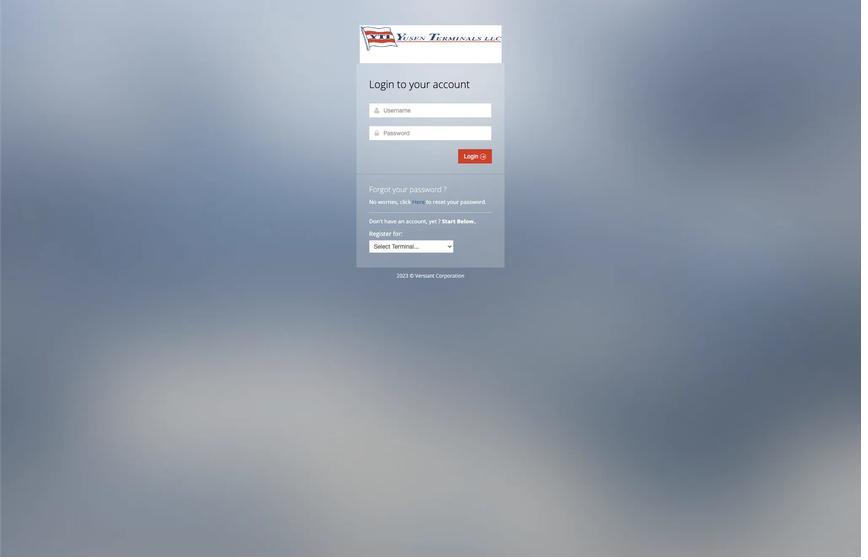 Task type: describe. For each thing, give the bounding box(es) containing it.
register for:
[[369, 230, 403, 238]]

don't
[[369, 218, 383, 225]]

2023
[[397, 273, 408, 280]]

to inside forgot your password ? no worries, click here to reset your password.
[[426, 198, 432, 206]]

reset
[[433, 198, 446, 206]]

yet
[[429, 218, 437, 225]]

0 vertical spatial your
[[409, 77, 430, 91]]

don't have an account, yet ? start below. .
[[369, 218, 478, 225]]

click
[[400, 198, 411, 206]]

forgot
[[369, 184, 391, 195]]

0 horizontal spatial ?
[[438, 218, 441, 225]]

corporation
[[436, 273, 465, 280]]

account,
[[406, 218, 428, 225]]

login button
[[458, 149, 492, 164]]

1 vertical spatial your
[[393, 184, 408, 195]]

password
[[410, 184, 442, 195]]

for:
[[393, 230, 403, 238]]

swapright image
[[480, 154, 486, 160]]

lock image
[[374, 130, 380, 137]]

forgot your password ? no worries, click here to reset your password.
[[369, 184, 487, 206]]

user image
[[374, 107, 380, 114]]

an
[[398, 218, 405, 225]]



Task type: locate. For each thing, give the bounding box(es) containing it.
have
[[385, 218, 397, 225]]

0 horizontal spatial to
[[397, 77, 407, 91]]

your
[[409, 77, 430, 91], [393, 184, 408, 195], [447, 198, 459, 206]]

account
[[433, 77, 470, 91]]

2023 © versiant corporation
[[397, 273, 465, 280]]

1 vertical spatial ?
[[438, 218, 441, 225]]

0 vertical spatial to
[[397, 77, 407, 91]]

1 horizontal spatial to
[[426, 198, 432, 206]]

to right here
[[426, 198, 432, 206]]

here
[[412, 198, 425, 206]]

Password password field
[[369, 126, 492, 141]]

Username text field
[[369, 103, 492, 118]]

? inside forgot your password ? no worries, click here to reset your password.
[[444, 184, 447, 195]]

password.
[[461, 198, 487, 206]]

to up username text box
[[397, 77, 407, 91]]

1 horizontal spatial your
[[409, 77, 430, 91]]

no
[[369, 198, 377, 206]]

2 horizontal spatial your
[[447, 198, 459, 206]]

login
[[369, 77, 395, 91], [464, 153, 480, 160]]

your up click
[[393, 184, 408, 195]]

1 vertical spatial to
[[426, 198, 432, 206]]

1 vertical spatial login
[[464, 153, 480, 160]]

worries,
[[378, 198, 399, 206]]

2 vertical spatial your
[[447, 198, 459, 206]]

1 horizontal spatial ?
[[444, 184, 447, 195]]

? right yet
[[438, 218, 441, 225]]

.
[[475, 218, 477, 225]]

login inside button
[[464, 153, 480, 160]]

login to your account
[[369, 77, 470, 91]]

your up username text box
[[409, 77, 430, 91]]

login for login to your account
[[369, 77, 395, 91]]

your right reset
[[447, 198, 459, 206]]

versiant
[[415, 273, 435, 280]]

©
[[410, 273, 414, 280]]

to
[[397, 77, 407, 91], [426, 198, 432, 206]]

0 vertical spatial ?
[[444, 184, 447, 195]]

start
[[442, 218, 456, 225]]

?
[[444, 184, 447, 195], [438, 218, 441, 225]]

0 horizontal spatial your
[[393, 184, 408, 195]]

0 horizontal spatial login
[[369, 77, 395, 91]]

below.
[[457, 218, 475, 225]]

here link
[[412, 198, 425, 206]]

register
[[369, 230, 392, 238]]

? up reset
[[444, 184, 447, 195]]

1 horizontal spatial login
[[464, 153, 480, 160]]

0 vertical spatial login
[[369, 77, 395, 91]]

login for login
[[464, 153, 480, 160]]



Task type: vqa. For each thing, say whether or not it's contained in the screenshot.
external link icon associated with Imports
no



